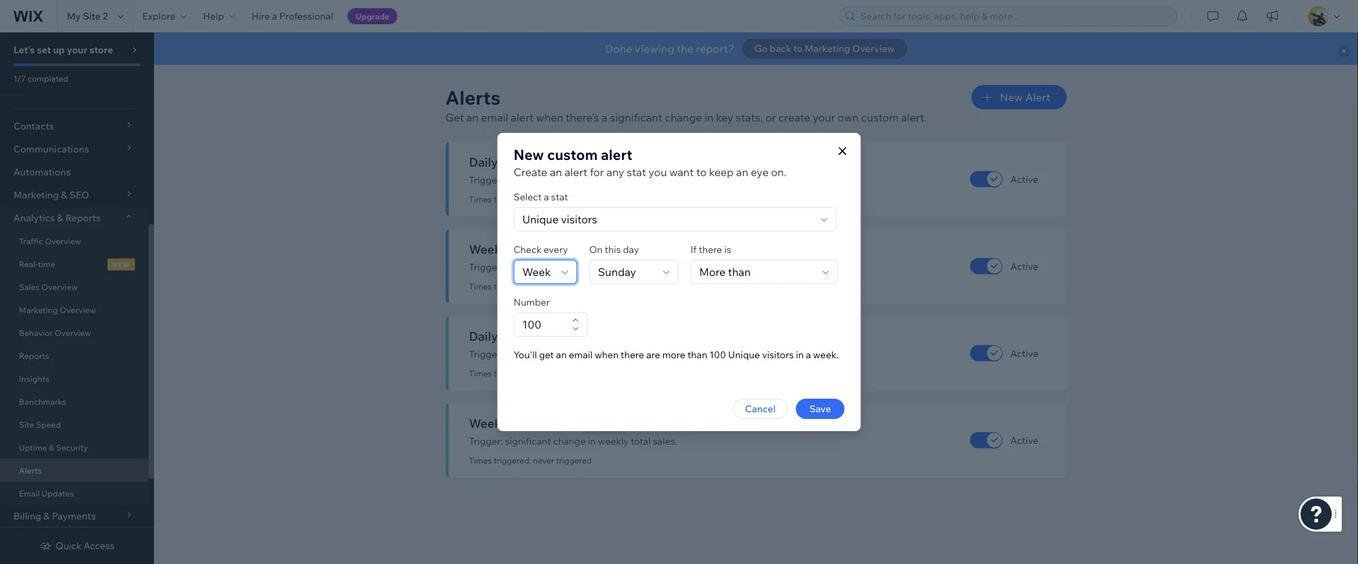 Task type: locate. For each thing, give the bounding box(es) containing it.
times triggered: never triggered for daily site sessions
[[469, 195, 592, 205]]

email for alerts
[[481, 111, 508, 124]]

to right back
[[794, 43, 803, 54]]

daily for sessions
[[598, 174, 619, 186]]

1 active from the top
[[1011, 173, 1039, 185]]

significant inside alerts get an email alert when there's a significant change in key stats, or create your own custom alert.
[[610, 111, 662, 124]]

& for security
[[49, 443, 54, 453]]

new inside new custom alert create an alert for any stat you want to keep an eye on.
[[514, 146, 544, 163]]

change down weekly total sales
[[553, 436, 586, 447]]

1 vertical spatial your
[[813, 111, 835, 124]]

times triggered: never triggered for weekly total sales
[[469, 456, 592, 466]]

alerts inside sidebar "element"
[[19, 466, 42, 476]]

0 vertical spatial to
[[794, 43, 803, 54]]

Number text field
[[518, 313, 568, 336]]

unique
[[728, 349, 760, 361]]

active for daily total sales
[[1011, 348, 1039, 359]]

0 horizontal spatial alert
[[511, 111, 534, 124]]

1 vertical spatial when
[[595, 349, 619, 361]]

an
[[466, 111, 479, 124], [550, 165, 562, 179], [736, 165, 748, 179], [556, 349, 567, 361]]

a inside alerts get an email alert when there's a significant change in key stats, or create your own custom alert.
[[602, 111, 608, 124]]

new for custom
[[514, 146, 544, 163]]

1 horizontal spatial alerts
[[445, 85, 501, 109]]

significant up select
[[505, 174, 551, 186]]

0 vertical spatial sales.
[[643, 349, 668, 360]]

1 vertical spatial new
[[514, 146, 544, 163]]

site up select
[[501, 154, 521, 170]]

triggered: for daily site sessions
[[494, 195, 531, 205]]

sales overview
[[19, 282, 78, 292]]

new up create
[[514, 146, 544, 163]]

viewing
[[635, 42, 674, 55]]

never for weekly site sessions
[[533, 282, 554, 292]]

0 horizontal spatial to
[[696, 165, 707, 179]]

1 times from the top
[[469, 195, 492, 205]]

change for daily total sales
[[553, 349, 586, 360]]

custom inside alerts get an email alert when there's a significant change in key stats, or create your own custom alert.
[[861, 111, 899, 124]]

1 vertical spatial sessions.
[[649, 261, 689, 273]]

weekly for weekly total sales
[[469, 416, 511, 431]]

1 daily from the top
[[469, 154, 498, 170]]

new for alert
[[1000, 91, 1023, 104]]

uptime & security link
[[0, 436, 149, 459]]

1 weekly from the top
[[469, 241, 511, 257]]

times left select
[[469, 195, 492, 205]]

& for reports
[[57, 212, 63, 224]]

active for weekly site sessions
[[1011, 260, 1039, 272]]

never down trigger: significant change in weekly total sales.
[[533, 456, 554, 466]]

times
[[469, 195, 492, 205], [469, 282, 492, 292], [469, 369, 492, 379], [469, 456, 492, 466]]

times triggered: never triggered down create
[[469, 195, 592, 205]]

every
[[544, 244, 568, 256]]

2 active from the top
[[1011, 260, 1039, 272]]

1 vertical spatial there
[[621, 349, 644, 361]]

help
[[203, 10, 224, 22]]

new custom alert create an alert for any stat you want to keep an eye on.
[[514, 146, 787, 179]]

1 horizontal spatial marketing
[[805, 43, 850, 54]]

triggered for weekly total sales
[[556, 456, 592, 466]]

trigger: significant change in daily total sales.
[[469, 349, 668, 360]]

never down get
[[533, 369, 554, 379]]

trigger: down daily site sessions at the top of page
[[469, 174, 503, 186]]

select a stat
[[514, 191, 568, 203]]

of
[[39, 86, 48, 98]]

benchmarks
[[19, 397, 66, 407]]

1 horizontal spatial stat
[[627, 165, 646, 179]]

stat right any
[[627, 165, 646, 179]]

alert up any
[[601, 146, 632, 163]]

upgrade
[[356, 11, 389, 21]]

times triggered: never triggered down weekly total sales
[[469, 456, 592, 466]]

automations
[[14, 166, 71, 178]]

0 vertical spatial custom
[[861, 111, 899, 124]]

1 horizontal spatial alert
[[565, 165, 588, 179]]

& inside "link"
[[49, 443, 54, 453]]

alerts up get
[[445, 85, 501, 109]]

sessions.
[[639, 174, 679, 186], [649, 261, 689, 273]]

1 vertical spatial weekly
[[469, 416, 511, 431]]

triggered: up number
[[494, 282, 531, 292]]

stat inside new custom alert create an alert for any stat you want to keep an eye on.
[[627, 165, 646, 179]]

significant down 'daily total sales'
[[505, 349, 551, 360]]

weekly
[[598, 261, 629, 273], [598, 436, 629, 447]]

trigger: down 'daily total sales'
[[469, 349, 503, 360]]

times triggered: never triggered down the you'll at the left of page
[[469, 369, 592, 379]]

times down weekly total sales
[[469, 456, 492, 466]]

0 vertical spatial email
[[481, 111, 508, 124]]

never for daily total sales
[[533, 369, 554, 379]]

0 vertical spatial alert
[[511, 111, 534, 124]]

email inside alerts get an email alert when there's a significant change in key stats, or create your own custom alert.
[[481, 111, 508, 124]]

triggered down trigger: significant change in daily total sales.
[[556, 369, 592, 379]]

alert
[[511, 111, 534, 124], [601, 146, 632, 163], [565, 165, 588, 179]]

0 vertical spatial new
[[1000, 91, 1023, 104]]

sales up get
[[530, 329, 559, 344]]

0 vertical spatial stat
[[627, 165, 646, 179]]

change down 'number' text field
[[553, 349, 586, 360]]

alerts up email
[[19, 466, 42, 476]]

1 vertical spatial custom
[[547, 146, 598, 163]]

4 times triggered: never triggered from the top
[[469, 456, 592, 466]]

let's set up your store
[[14, 44, 113, 56]]

your
[[67, 44, 87, 56], [813, 111, 835, 124]]

sessions up trigger: significant change in weekly site sessions.
[[538, 241, 587, 257]]

4 never from the top
[[533, 456, 554, 466]]

0 horizontal spatial when
[[536, 111, 563, 124]]

daily total sales
[[469, 329, 559, 344]]

2 times from the top
[[469, 282, 492, 292]]

0 vertical spatial marketing
[[805, 43, 850, 54]]

1 trigger: from the top
[[469, 174, 503, 186]]

there right the 'if'
[[699, 244, 722, 256]]

1 vertical spatial daily
[[469, 329, 498, 344]]

marketing up behavior
[[19, 305, 58, 315]]

times left check every 'field'
[[469, 282, 492, 292]]

email
[[481, 111, 508, 124], [569, 349, 593, 361]]

point
[[14, 86, 37, 98]]

2 triggered: from the top
[[494, 282, 531, 292]]

3 trigger: from the top
[[469, 349, 503, 360]]

site left speed
[[19, 420, 34, 430]]

1 horizontal spatial your
[[813, 111, 835, 124]]

1 horizontal spatial to
[[794, 43, 803, 54]]

1 vertical spatial daily
[[598, 349, 619, 360]]

point of sale link
[[0, 80, 149, 103]]

1 horizontal spatial reports
[[65, 212, 101, 224]]

hire a professional link
[[244, 0, 341, 32]]

times down 'daily total sales'
[[469, 369, 492, 379]]

trigger: down weekly site sessions
[[469, 261, 503, 273]]

this
[[605, 244, 621, 256]]

& right uptime
[[49, 443, 54, 453]]

4 triggered: from the top
[[494, 456, 531, 466]]

are
[[646, 349, 660, 361]]

significant down weekly total sales
[[505, 436, 551, 447]]

default up trigger: significant change in daily site sessions.
[[590, 160, 619, 168]]

default up trigger: significant change in daily total sales.
[[576, 334, 604, 342]]

3 active from the top
[[1011, 348, 1039, 359]]

1 vertical spatial sales
[[543, 416, 572, 431]]

site up check every 'field'
[[514, 241, 535, 257]]

change left for
[[553, 174, 586, 186]]

default for weekly total sales
[[589, 421, 617, 430]]

2 daily from the top
[[469, 329, 498, 344]]

times for weekly site sessions
[[469, 282, 492, 292]]

sessions. up select a stat field
[[639, 174, 679, 186]]

custom up trigger: significant change in daily site sessions.
[[547, 146, 598, 163]]

stat down trigger: significant change in daily site sessions.
[[551, 191, 568, 203]]

default for daily site sessions
[[590, 160, 619, 168]]

alerts inside alerts get an email alert when there's a significant change in key stats, or create your own custom alert.
[[445, 85, 501, 109]]

0 horizontal spatial there
[[621, 349, 644, 361]]

traffic overview link
[[0, 230, 149, 253]]

2 daily from the top
[[598, 349, 619, 360]]

keep
[[709, 165, 734, 179]]

site speed
[[19, 420, 61, 430]]

0 horizontal spatial stat
[[551, 191, 568, 203]]

2 weekly from the top
[[598, 436, 629, 447]]

total
[[501, 329, 527, 344], [621, 349, 641, 360], [514, 416, 540, 431], [631, 436, 651, 447]]

1 horizontal spatial email
[[569, 349, 593, 361]]

0 vertical spatial sessions.
[[639, 174, 679, 186]]

reports up insights at the bottom of page
[[19, 351, 49, 361]]

& inside popup button
[[57, 212, 63, 224]]

4 times from the top
[[469, 456, 492, 466]]

when
[[536, 111, 563, 124], [595, 349, 619, 361]]

0 horizontal spatial new
[[514, 146, 544, 163]]

reports inside popup button
[[65, 212, 101, 224]]

go
[[755, 43, 768, 54]]

active for daily site sessions
[[1011, 173, 1039, 185]]

& up traffic overview
[[57, 212, 63, 224]]

sales overview link
[[0, 276, 149, 299]]

daily left create
[[469, 154, 498, 170]]

2 trigger: from the top
[[469, 261, 503, 273]]

2 horizontal spatial alert
[[601, 146, 632, 163]]

daily left are
[[598, 349, 619, 360]]

reports
[[65, 212, 101, 224], [19, 351, 49, 361]]

sales. for daily total sales
[[643, 349, 668, 360]]

daily left you
[[598, 174, 619, 186]]

significant down check
[[505, 261, 551, 273]]

1 vertical spatial sales.
[[653, 436, 677, 447]]

there left are
[[621, 349, 644, 361]]

custom
[[861, 111, 899, 124], [547, 146, 598, 163]]

overview for sales overview
[[41, 282, 78, 292]]

0 horizontal spatial email
[[481, 111, 508, 124]]

quick access button
[[39, 540, 115, 553]]

trigger: for daily site sessions
[[469, 174, 503, 186]]

default right the on
[[604, 247, 632, 255]]

weekly for weekly site sessions
[[469, 241, 511, 257]]

3 triggered: from the top
[[494, 369, 531, 379]]

triggered down trigger: significant change in weekly site sessions.
[[556, 282, 592, 292]]

4 triggered from the top
[[556, 456, 592, 466]]

never up number
[[533, 282, 554, 292]]

triggered down trigger: significant change in daily site sessions.
[[556, 195, 592, 205]]

trigger: for daily total sales
[[469, 349, 503, 360]]

1 times triggered: never triggered from the top
[[469, 195, 592, 205]]

marketing overview link
[[0, 299, 149, 322]]

sale
[[50, 86, 69, 98]]

0 horizontal spatial reports
[[19, 351, 49, 361]]

3 never from the top
[[533, 369, 554, 379]]

alerts
[[445, 85, 501, 109], [19, 466, 42, 476]]

1 never from the top
[[533, 195, 554, 205]]

traffic overview
[[19, 236, 81, 246]]

there's
[[566, 111, 599, 124]]

to right want
[[696, 165, 707, 179]]

a right there's
[[602, 111, 608, 124]]

sales.
[[643, 349, 668, 360], [653, 436, 677, 447]]

week.
[[813, 349, 839, 361]]

1 vertical spatial alerts
[[19, 466, 42, 476]]

1/7 completed
[[14, 73, 68, 83]]

2 triggered from the top
[[556, 282, 592, 292]]

weekly for sales
[[598, 436, 629, 447]]

0 vertical spatial your
[[67, 44, 87, 56]]

sales. for weekly total sales
[[653, 436, 677, 447]]

1 vertical spatial to
[[696, 165, 707, 179]]

reports up traffic overview link
[[65, 212, 101, 224]]

0 vertical spatial daily
[[469, 154, 498, 170]]

0 vertical spatial reports
[[65, 212, 101, 224]]

1 daily from the top
[[598, 174, 619, 186]]

sessions up trigger: significant change in daily site sessions.
[[524, 154, 573, 170]]

alert up daily site sessions at the top of page
[[511, 111, 534, 124]]

triggered: down create
[[494, 195, 531, 205]]

alerts get an email alert when there's a significant change in key stats, or create your own custom alert.
[[445, 85, 927, 124]]

1 vertical spatial marketing
[[19, 305, 58, 315]]

completed
[[28, 73, 68, 83]]

you'll
[[514, 349, 537, 361]]

1 horizontal spatial &
[[57, 212, 63, 224]]

change left the key
[[665, 111, 702, 124]]

uptime
[[19, 443, 47, 453]]

0 vertical spatial sales
[[530, 329, 559, 344]]

0 vertical spatial weekly
[[469, 241, 511, 257]]

triggered: down weekly total sales
[[494, 456, 531, 466]]

4 active from the top
[[1011, 435, 1039, 446]]

0 horizontal spatial site
[[19, 420, 34, 430]]

triggered: down the you'll at the left of page
[[494, 369, 531, 379]]

sessions. for daily site sessions
[[639, 174, 679, 186]]

to inside button
[[794, 43, 803, 54]]

sales up trigger: significant change in weekly total sales.
[[543, 416, 572, 431]]

1 triggered from the top
[[556, 195, 592, 205]]

change
[[665, 111, 702, 124], [553, 174, 586, 186], [553, 261, 586, 273], [553, 349, 586, 360], [553, 436, 586, 447]]

when inside alerts get an email alert when there's a significant change in key stats, or create your own custom alert.
[[536, 111, 563, 124]]

0 vertical spatial weekly
[[598, 261, 629, 273]]

trigger: for weekly total sales
[[469, 436, 503, 447]]

1 vertical spatial weekly
[[598, 436, 629, 447]]

email for you'll
[[569, 349, 593, 361]]

1 vertical spatial sessions
[[538, 241, 587, 257]]

create
[[514, 165, 548, 179]]

0 horizontal spatial marketing
[[19, 305, 58, 315]]

0 horizontal spatial your
[[67, 44, 87, 56]]

your right up
[[67, 44, 87, 56]]

triggered:
[[494, 195, 531, 205], [494, 282, 531, 292], [494, 369, 531, 379], [494, 456, 531, 466]]

change for daily site sessions
[[553, 174, 586, 186]]

default
[[590, 160, 619, 168], [604, 247, 632, 255], [576, 334, 604, 342], [589, 421, 617, 430]]

1 horizontal spatial custom
[[861, 111, 899, 124]]

0 vertical spatial site
[[83, 10, 101, 22]]

a right hire
[[272, 10, 277, 22]]

site left 2
[[83, 10, 101, 22]]

times triggered: never triggered for weekly site sessions
[[469, 282, 592, 292]]

daily
[[469, 154, 498, 170], [469, 329, 498, 344]]

sessions. for weekly site sessions
[[649, 261, 689, 273]]

your left own
[[813, 111, 835, 124]]

daily left 'number' text field
[[469, 329, 498, 344]]

4 trigger: from the top
[[469, 436, 503, 447]]

trigger: down weekly total sales
[[469, 436, 503, 447]]

0 vertical spatial when
[[536, 111, 563, 124]]

1 vertical spatial &
[[49, 443, 54, 453]]

real-
[[19, 259, 38, 269]]

3 times from the top
[[469, 369, 492, 379]]

If there is field
[[695, 261, 818, 284]]

there
[[699, 244, 722, 256], [621, 349, 644, 361]]

automations link
[[0, 161, 149, 184]]

0 horizontal spatial custom
[[547, 146, 598, 163]]

on this day
[[589, 244, 639, 256]]

0 vertical spatial there
[[699, 244, 722, 256]]

if there is
[[691, 244, 731, 256]]

triggered: for weekly total sales
[[494, 456, 531, 466]]

1 weekly from the top
[[598, 261, 629, 273]]

0 horizontal spatial &
[[49, 443, 54, 453]]

0 vertical spatial daily
[[598, 174, 619, 186]]

overview inside button
[[852, 43, 895, 54]]

1 horizontal spatial new
[[1000, 91, 1023, 104]]

3 times triggered: never triggered from the top
[[469, 369, 592, 379]]

sales for weekly total sales
[[543, 416, 572, 431]]

sales
[[530, 329, 559, 344], [543, 416, 572, 431]]

custom right own
[[861, 111, 899, 124]]

0 vertical spatial &
[[57, 212, 63, 224]]

when left there's
[[536, 111, 563, 124]]

reports link
[[0, 344, 149, 367]]

when left are
[[595, 349, 619, 361]]

1 vertical spatial reports
[[19, 351, 49, 361]]

significant up new custom alert create an alert for any stat you want to keep an eye on.
[[610, 111, 662, 124]]

1 vertical spatial alert
[[601, 146, 632, 163]]

default for daily total sales
[[576, 334, 604, 342]]

significant for daily total sales
[[505, 349, 551, 360]]

3 triggered from the top
[[556, 369, 592, 379]]

2 times triggered: never triggered from the top
[[469, 282, 592, 292]]

0 vertical spatial alerts
[[445, 85, 501, 109]]

alert left for
[[565, 165, 588, 179]]

stat
[[627, 165, 646, 179], [551, 191, 568, 203]]

in for weekly total sales
[[588, 436, 596, 447]]

0 vertical spatial sessions
[[524, 154, 573, 170]]

2 never from the top
[[533, 282, 554, 292]]

day
[[623, 244, 639, 256]]

1 triggered: from the top
[[494, 195, 531, 205]]

triggered down trigger: significant change in weekly total sales.
[[556, 456, 592, 466]]

times triggered: never triggered up number
[[469, 282, 592, 292]]

marketing right back
[[805, 43, 850, 54]]

2 weekly from the top
[[469, 416, 511, 431]]

new left alert
[[1000, 91, 1023, 104]]

visitors
[[762, 349, 794, 361]]

1 vertical spatial site
[[19, 420, 34, 430]]

1 vertical spatial email
[[569, 349, 593, 361]]

benchmarks link
[[0, 390, 149, 413]]

overview
[[852, 43, 895, 54], [45, 236, 81, 246], [41, 282, 78, 292], [60, 305, 96, 315], [55, 328, 91, 338]]

new inside button
[[1000, 91, 1023, 104]]

overview for traffic overview
[[45, 236, 81, 246]]

sessions. down select a stat field
[[649, 261, 689, 273]]

number
[[514, 297, 550, 308]]

default up trigger: significant change in weekly total sales.
[[589, 421, 617, 430]]

never down create
[[533, 195, 554, 205]]

change down every
[[553, 261, 586, 273]]

0 horizontal spatial alerts
[[19, 466, 42, 476]]



Task type: vqa. For each thing, say whether or not it's contained in the screenshot.
Speed
yes



Task type: describe. For each thing, give the bounding box(es) containing it.
a inside 'link'
[[272, 10, 277, 22]]

hire a professional
[[252, 10, 333, 22]]

check
[[514, 244, 542, 256]]

new alert
[[1000, 91, 1051, 104]]

new alert button
[[972, 85, 1067, 109]]

analytics & reports
[[14, 212, 101, 224]]

want
[[670, 165, 694, 179]]

an inside alerts get an email alert when there's a significant change in key stats, or create your own custom alert.
[[466, 111, 479, 124]]

get
[[539, 349, 554, 361]]

in for daily total sales
[[588, 349, 596, 360]]

insights link
[[0, 367, 149, 390]]

up
[[53, 44, 65, 56]]

weekly for sessions
[[598, 261, 629, 273]]

triggered: for weekly site sessions
[[494, 282, 531, 292]]

overview for behavior overview
[[55, 328, 91, 338]]

daily site sessions
[[469, 154, 573, 170]]

change for weekly site sessions
[[553, 261, 586, 273]]

a left week.
[[806, 349, 811, 361]]

security
[[56, 443, 88, 453]]

times triggered: never triggered for daily total sales
[[469, 369, 592, 379]]

upgrade button
[[347, 8, 398, 24]]

significant for daily site sessions
[[505, 174, 551, 186]]

analytics & reports button
[[0, 207, 149, 230]]

cancel button
[[733, 399, 788, 419]]

alert inside alerts get an email alert when there's a significant change in key stats, or create your own custom alert.
[[511, 111, 534, 124]]

own
[[838, 111, 859, 124]]

On this day field
[[594, 261, 659, 284]]

default for weekly site sessions
[[604, 247, 632, 255]]

back
[[770, 43, 791, 54]]

real-time
[[19, 259, 55, 269]]

for
[[590, 165, 604, 179]]

help button
[[195, 0, 244, 32]]

trigger: significant change in daily site sessions.
[[469, 174, 679, 186]]

triggered for weekly site sessions
[[556, 282, 592, 292]]

marketing inside button
[[805, 43, 850, 54]]

to inside new custom alert create an alert for any stat you want to keep an eye on.
[[696, 165, 707, 179]]

change for weekly total sales
[[553, 436, 586, 447]]

sessions for weekly site sessions
[[538, 241, 587, 257]]

any
[[607, 165, 624, 179]]

explore
[[142, 10, 175, 22]]

change inside alerts get an email alert when there's a significant change in key stats, or create your own custom alert.
[[665, 111, 702, 124]]

on.
[[771, 165, 787, 179]]

get
[[445, 111, 464, 124]]

daily for daily site sessions
[[469, 154, 498, 170]]

insights
[[19, 374, 49, 384]]

save
[[809, 403, 831, 415]]

significant for weekly site sessions
[[505, 261, 551, 273]]

behavior overview
[[19, 328, 91, 338]]

store
[[89, 44, 113, 56]]

site down day
[[631, 261, 647, 273]]

daily for sales
[[598, 349, 619, 360]]

cancel
[[745, 403, 776, 415]]

eye
[[751, 165, 769, 179]]

set
[[37, 44, 51, 56]]

marketing inside sidebar "element"
[[19, 305, 58, 315]]

2 vertical spatial alert
[[565, 165, 588, 179]]

in for daily site sessions
[[588, 174, 596, 186]]

reports inside 'link'
[[19, 351, 49, 361]]

1 horizontal spatial when
[[595, 349, 619, 361]]

hire
[[252, 10, 270, 22]]

or
[[766, 111, 776, 124]]

your inside alerts get an email alert when there's a significant change in key stats, or create your own custom alert.
[[813, 111, 835, 124]]

sales for daily total sales
[[530, 329, 559, 344]]

triggered for daily site sessions
[[556, 195, 592, 205]]

daily for daily total sales
[[469, 329, 498, 344]]

never for daily site sessions
[[533, 195, 554, 205]]

point of sale
[[14, 86, 69, 98]]

done viewing the report?
[[605, 42, 734, 55]]

site left you
[[621, 174, 637, 186]]

email updates
[[19, 489, 74, 499]]

1 horizontal spatial site
[[83, 10, 101, 22]]

my site 2
[[67, 10, 108, 22]]

trigger: significant change in weekly total sales.
[[469, 436, 677, 447]]

analytics
[[14, 212, 55, 224]]

key
[[716, 111, 733, 124]]

Check every field
[[518, 261, 558, 284]]

you
[[649, 165, 667, 179]]

time
[[38, 259, 55, 269]]

behavior
[[19, 328, 53, 338]]

1 horizontal spatial there
[[699, 244, 722, 256]]

never for weekly total sales
[[533, 456, 554, 466]]

weekly total sales
[[469, 416, 572, 431]]

than
[[688, 349, 707, 361]]

1/7
[[14, 73, 26, 83]]

save button
[[796, 399, 845, 419]]

site speed link
[[0, 413, 149, 436]]

sessions for daily site sessions
[[524, 154, 573, 170]]

trigger: significant change in weekly site sessions.
[[469, 261, 689, 273]]

site inside sidebar "element"
[[19, 420, 34, 430]]

custom inside new custom alert create an alert for any stat you want to keep an eye on.
[[547, 146, 598, 163]]

alerts for alerts
[[19, 466, 42, 476]]

times for daily site sessions
[[469, 195, 492, 205]]

my
[[67, 10, 81, 22]]

updates
[[42, 489, 74, 499]]

report?
[[696, 42, 734, 55]]

triggered: for daily total sales
[[494, 369, 531, 379]]

your inside sidebar "element"
[[67, 44, 87, 56]]

uptime & security
[[19, 443, 88, 453]]

create
[[779, 111, 810, 124]]

in inside alerts get an email alert when there's a significant change in key stats, or create your own custom alert.
[[705, 111, 714, 124]]

alerts for alerts get an email alert when there's a significant change in key stats, or create your own custom alert.
[[445, 85, 501, 109]]

times for daily total sales
[[469, 369, 492, 379]]

more
[[662, 349, 685, 361]]

on
[[589, 244, 603, 256]]

done viewing the report? alert
[[154, 32, 1358, 65]]

the
[[677, 42, 694, 55]]

1 vertical spatial stat
[[551, 191, 568, 203]]

email
[[19, 489, 40, 499]]

times for weekly total sales
[[469, 456, 492, 466]]

alert
[[1025, 91, 1051, 104]]

if
[[691, 244, 697, 256]]

trigger: for weekly site sessions
[[469, 261, 503, 273]]

quick access
[[56, 540, 115, 552]]

go back to marketing overview
[[755, 43, 895, 54]]

new
[[112, 260, 130, 269]]

alert.
[[901, 111, 927, 124]]

overview for marketing overview
[[60, 305, 96, 315]]

select
[[514, 191, 542, 203]]

in for weekly site sessions
[[588, 261, 596, 273]]

significant for weekly total sales
[[505, 436, 551, 447]]

active for weekly total sales
[[1011, 435, 1039, 446]]

sales
[[19, 282, 40, 292]]

email updates link
[[0, 482, 149, 505]]

Search for tools, apps, help & more... field
[[856, 7, 1173, 26]]

traffic
[[19, 236, 43, 246]]

sidebar element
[[0, 32, 154, 565]]

triggered for daily total sales
[[556, 369, 592, 379]]

Select a stat field
[[518, 208, 817, 231]]

let's
[[14, 44, 35, 56]]

a right select
[[544, 191, 549, 203]]

you'll get an email when there are more than 100 unique visitors in a week.
[[514, 349, 839, 361]]



